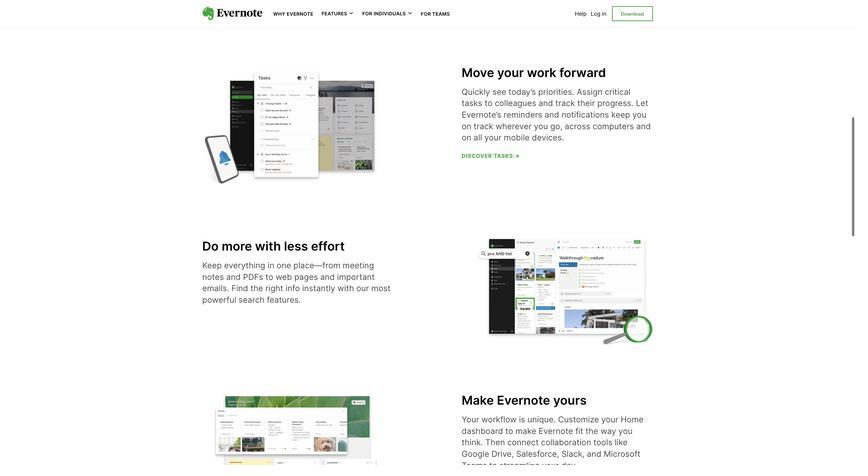 Task type: locate. For each thing, give the bounding box(es) containing it.
1 vertical spatial the
[[586, 427, 598, 436]]

evernote advanced search feature image
[[475, 231, 653, 349]]

one
[[277, 261, 291, 271]]

many evernote integrations showcase image
[[475, 0, 653, 19]]

like
[[615, 438, 628, 448]]

1 horizontal spatial in
[[602, 10, 606, 17]]

progress.
[[597, 98, 634, 108]]

with down important
[[337, 284, 354, 294]]

0 vertical spatial with
[[255, 239, 281, 254]]

evernote for why
[[287, 11, 313, 17]]

tools
[[593, 438, 612, 448]]

pages
[[294, 272, 318, 282]]

1 on from the top
[[462, 121, 471, 131]]

1 horizontal spatial the
[[586, 427, 598, 436]]

1 vertical spatial you
[[534, 121, 548, 131]]

you
[[632, 110, 646, 120], [534, 121, 548, 131], [619, 427, 633, 436]]

tasks left →
[[494, 152, 513, 159]]

0 horizontal spatial teams
[[432, 11, 450, 17]]

with up one
[[255, 239, 281, 254]]

with
[[255, 239, 281, 254], [337, 284, 354, 294]]

download link
[[612, 6, 653, 21]]

discover tasks → link
[[462, 152, 520, 159]]

evernote up is
[[497, 393, 550, 408]]

1 vertical spatial teams
[[462, 461, 487, 466]]

info
[[286, 284, 300, 294]]

for inside button
[[362, 11, 372, 16]]

place—from
[[293, 261, 340, 271]]

0 vertical spatial the
[[250, 284, 263, 294]]

1 horizontal spatial for
[[421, 11, 431, 17]]

less
[[284, 239, 308, 254]]

for for for individuals
[[362, 11, 372, 16]]

your up way
[[601, 415, 618, 425]]

evernote integrations showcase image
[[202, 395, 380, 466]]

day.
[[561, 461, 577, 466]]

meeting
[[343, 261, 374, 271]]

0 vertical spatial track
[[555, 98, 575, 108]]

evernote inside your workflow is unique. customize your home dashboard to make evernote fit the way you think. then connect collaboration tools like google drive, salesforce, slack, and microsoft teams to streamline your day.
[[539, 427, 573, 436]]

tasks
[[462, 98, 482, 108], [494, 152, 513, 159]]

their
[[577, 98, 595, 108]]

to up evernote's
[[485, 98, 492, 108]]

for teams
[[421, 11, 450, 17]]

your
[[497, 65, 524, 80], [484, 133, 502, 143], [601, 415, 618, 425], [542, 461, 559, 466]]

in
[[602, 10, 606, 17], [268, 261, 274, 271]]

streamline
[[499, 461, 540, 466]]

your down salesforce,
[[542, 461, 559, 466]]

1 horizontal spatial with
[[337, 284, 354, 294]]

track down evernote's
[[474, 121, 493, 131]]

and up instantly
[[320, 272, 335, 282]]

0 vertical spatial on
[[462, 121, 471, 131]]

track down priorities.
[[555, 98, 575, 108]]

help
[[575, 10, 587, 17]]

and
[[539, 98, 553, 108], [545, 110, 559, 120], [636, 121, 651, 131], [226, 272, 241, 282], [320, 272, 335, 282], [587, 450, 601, 459]]

evernote for make
[[497, 393, 550, 408]]

1 vertical spatial in
[[268, 261, 274, 271]]

in right log
[[602, 10, 606, 17]]

evernote
[[287, 11, 313, 17], [497, 393, 550, 408], [539, 427, 573, 436]]

your workflow is unique. customize your home dashboard to make evernote fit the way you think. then connect collaboration tools like google drive, salesforce, slack, and microsoft teams to streamline your day.
[[462, 415, 644, 466]]

evernote up collaboration
[[539, 427, 573, 436]]

evernote right why
[[287, 11, 313, 17]]

1 horizontal spatial teams
[[462, 461, 487, 466]]

make
[[462, 393, 494, 408]]

you up devices.
[[534, 121, 548, 131]]

1 vertical spatial tasks
[[494, 152, 513, 159]]

and down 'tools'
[[587, 450, 601, 459]]

search
[[239, 295, 265, 305]]

on down evernote's
[[462, 121, 471, 131]]

track
[[555, 98, 575, 108], [474, 121, 493, 131]]

for individuals
[[362, 11, 406, 16]]

0 horizontal spatial tasks
[[462, 98, 482, 108]]

mobile
[[504, 133, 530, 143]]

and up find
[[226, 272, 241, 282]]

colleagues
[[495, 98, 536, 108]]

our
[[356, 284, 369, 294]]

2 on from the top
[[462, 133, 471, 143]]

0 vertical spatial in
[[602, 10, 606, 17]]

2 vertical spatial evernote
[[539, 427, 573, 436]]

your inside quickly see today's priorities. assign critical tasks to colleagues and track their progress. let evernote's reminders and notifications keep you on track wherever you go, across computers and on all your mobile devices.
[[484, 133, 502, 143]]

and down let
[[636, 121, 651, 131]]

for
[[362, 11, 372, 16], [421, 11, 431, 17]]

the
[[250, 284, 263, 294], [586, 427, 598, 436]]

evernote's
[[462, 110, 501, 120]]

and down priorities.
[[539, 98, 553, 108]]

to up right
[[265, 272, 273, 282]]

the down 'pdfs'
[[250, 284, 263, 294]]

evernote tasks integration image
[[202, 67, 380, 185]]

to down workflow
[[505, 427, 513, 436]]

1 vertical spatial on
[[462, 133, 471, 143]]

to down drive,
[[489, 461, 497, 466]]

customize
[[558, 415, 599, 425]]

to inside the "keep everything in one place—from meeting notes and pdfs to web pages and important emails. find the right info instantly with our most powerful search features."
[[265, 272, 273, 282]]

instantly
[[302, 284, 335, 294]]

1 horizontal spatial tasks
[[494, 152, 513, 159]]

discover tasks →
[[462, 152, 520, 159]]

tasks down quickly
[[462, 98, 482, 108]]

0 horizontal spatial for
[[362, 11, 372, 16]]

google
[[462, 450, 489, 459]]

1 vertical spatial track
[[474, 121, 493, 131]]

the right fit
[[586, 427, 598, 436]]

and inside your workflow is unique. customize your home dashboard to make evernote fit the way you think. then connect collaboration tools like google drive, salesforce, slack, and microsoft teams to streamline your day.
[[587, 450, 601, 459]]

on left all
[[462, 133, 471, 143]]

0 vertical spatial evernote
[[287, 11, 313, 17]]

to inside quickly see today's priorities. assign critical tasks to colleagues and track their progress. let evernote's reminders and notifications keep you on track wherever you go, across computers and on all your mobile devices.
[[485, 98, 492, 108]]

you up like
[[619, 427, 633, 436]]

keep
[[611, 110, 630, 120]]

your right all
[[484, 133, 502, 143]]

in left one
[[268, 261, 274, 271]]

effort
[[311, 239, 345, 254]]

0 horizontal spatial in
[[268, 261, 274, 271]]

for teams link
[[421, 10, 450, 17]]

all
[[474, 133, 482, 143]]

features
[[322, 11, 347, 16]]

help link
[[575, 10, 587, 17]]

you down let
[[632, 110, 646, 120]]

1 vertical spatial with
[[337, 284, 354, 294]]

log in link
[[591, 10, 606, 17]]

0 vertical spatial tasks
[[462, 98, 482, 108]]

0 horizontal spatial the
[[250, 284, 263, 294]]

1 vertical spatial evernote
[[497, 393, 550, 408]]

2 vertical spatial you
[[619, 427, 633, 436]]

1 horizontal spatial track
[[555, 98, 575, 108]]

on
[[462, 121, 471, 131], [462, 133, 471, 143]]

pdfs
[[243, 272, 263, 282]]

to
[[485, 98, 492, 108], [265, 272, 273, 282], [505, 427, 513, 436], [489, 461, 497, 466]]

let
[[636, 98, 648, 108]]



Task type: vqa. For each thing, say whether or not it's contained in the screenshot.
you.
no



Task type: describe. For each thing, give the bounding box(es) containing it.
notifications
[[561, 110, 609, 120]]

move
[[462, 65, 494, 80]]

individuals
[[374, 11, 406, 16]]

unique.
[[527, 415, 556, 425]]

computers
[[593, 121, 634, 131]]

microsoft
[[604, 450, 640, 459]]

collaboration
[[541, 438, 591, 448]]

connect
[[507, 438, 539, 448]]

is
[[519, 415, 525, 425]]

why evernote
[[273, 11, 313, 17]]

for for for teams
[[421, 11, 431, 17]]

more
[[222, 239, 252, 254]]

for individuals button
[[362, 10, 413, 17]]

tasks inside quickly see today's priorities. assign critical tasks to colleagues and track their progress. let evernote's reminders and notifications keep you on track wherever you go, across computers and on all your mobile devices.
[[462, 98, 482, 108]]

notes
[[202, 272, 224, 282]]

most
[[371, 284, 391, 294]]

dashboard
[[462, 427, 503, 436]]

then
[[485, 438, 505, 448]]

devices.
[[532, 133, 564, 143]]

the inside your workflow is unique. customize your home dashboard to make evernote fit the way you think. then connect collaboration tools like google drive, salesforce, slack, and microsoft teams to streamline your day.
[[586, 427, 598, 436]]

fit
[[575, 427, 583, 436]]

0 horizontal spatial track
[[474, 121, 493, 131]]

see
[[492, 87, 506, 97]]

important
[[337, 272, 375, 282]]

home
[[621, 415, 644, 425]]

reminders
[[504, 110, 542, 120]]

evernote logo image
[[202, 7, 262, 20]]

do
[[202, 239, 219, 254]]

today's
[[509, 87, 536, 97]]

do more with less effort
[[202, 239, 345, 254]]

→
[[515, 152, 520, 159]]

log
[[591, 10, 600, 17]]

forward
[[559, 65, 606, 80]]

make
[[515, 427, 536, 436]]

make evernote yours
[[462, 393, 587, 408]]

your up see
[[497, 65, 524, 80]]

quickly see today's priorities. assign critical tasks to colleagues and track their progress. let evernote's reminders and notifications keep you on track wherever you go, across computers and on all your mobile devices.
[[462, 87, 651, 143]]

go,
[[550, 121, 562, 131]]

work
[[527, 65, 556, 80]]

0 vertical spatial you
[[632, 110, 646, 120]]

everything
[[224, 261, 265, 271]]

and up go,
[[545, 110, 559, 120]]

0 horizontal spatial with
[[255, 239, 281, 254]]

keep
[[202, 261, 222, 271]]

quickly
[[462, 87, 490, 97]]

workflow
[[481, 415, 517, 425]]

why
[[273, 11, 285, 17]]

way
[[601, 427, 616, 436]]

features.
[[267, 295, 301, 305]]

across
[[565, 121, 590, 131]]

teams inside your workflow is unique. customize your home dashboard to make evernote fit the way you think. then connect collaboration tools like google drive, salesforce, slack, and microsoft teams to streamline your day.
[[462, 461, 487, 466]]

features button
[[322, 10, 354, 17]]

0 vertical spatial teams
[[432, 11, 450, 17]]

powerful
[[202, 295, 236, 305]]

assign
[[577, 87, 602, 97]]

wherever
[[496, 121, 532, 131]]

the inside the "keep everything in one place—from meeting notes and pdfs to web pages and important emails. find the right info instantly with our most powerful search features."
[[250, 284, 263, 294]]

you inside your workflow is unique. customize your home dashboard to make evernote fit the way you think. then connect collaboration tools like google drive, salesforce, slack, and microsoft teams to streamline your day.
[[619, 427, 633, 436]]

emails.
[[202, 284, 229, 294]]

discover
[[462, 152, 492, 159]]

log in
[[591, 10, 606, 17]]

find
[[231, 284, 248, 294]]

right
[[265, 284, 283, 294]]

slack,
[[562, 450, 585, 459]]

download
[[621, 11, 644, 17]]

your
[[462, 415, 479, 425]]

yours
[[553, 393, 587, 408]]

web
[[276, 272, 292, 282]]

priorities.
[[538, 87, 574, 97]]

move your work forward
[[462, 65, 606, 80]]

in inside the "keep everything in one place—from meeting notes and pdfs to web pages and important emails. find the right info instantly with our most powerful search features."
[[268, 261, 274, 271]]

think.
[[462, 438, 483, 448]]

critical
[[605, 87, 630, 97]]

salesforce,
[[516, 450, 559, 459]]

keep everything in one place—from meeting notes and pdfs to web pages and important emails. find the right info instantly with our most powerful search features.
[[202, 261, 391, 305]]

why evernote link
[[273, 10, 313, 17]]

with inside the "keep everything in one place—from meeting notes and pdfs to web pages and important emails. find the right info instantly with our most powerful search features."
[[337, 284, 354, 294]]

drive,
[[492, 450, 514, 459]]



